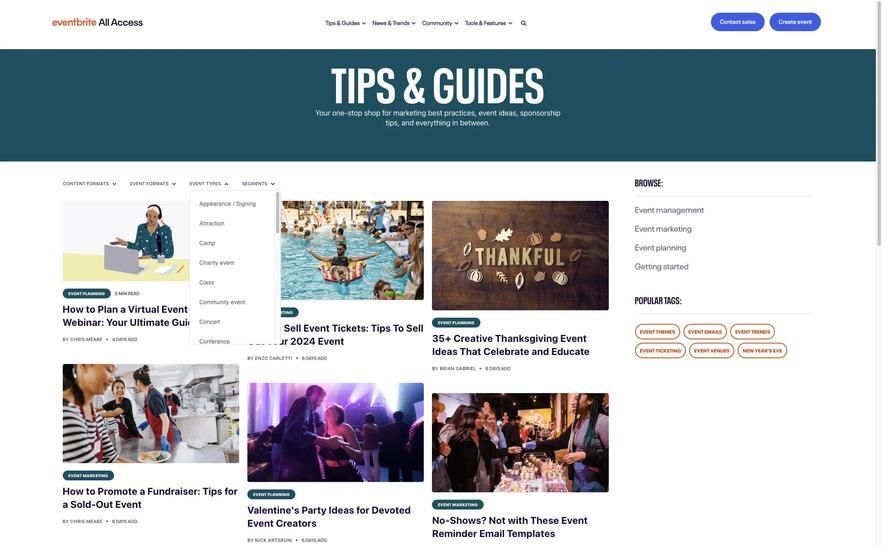 Task type: locate. For each thing, give the bounding box(es) containing it.
your left one-
[[316, 109, 331, 117]]

how for how to sell event tickets: tips to sell out your 2024 event
[[248, 323, 269, 334]]

your inside how to plan a virtual event or webinar: your ultimate guide
[[106, 317, 128, 328]]

news
[[373, 18, 387, 26]]

0 vertical spatial guides
[[342, 18, 360, 26]]

to up sold-
[[86, 486, 96, 498]]

sales
[[743, 17, 756, 25]]

days down celebrate
[[490, 366, 501, 372]]

1 horizontal spatial a
[[120, 304, 126, 315]]

arrow image for event formats
[[172, 183, 176, 186]]

1 vertical spatial chris
[[70, 519, 85, 525]]

by enzo carletti
[[248, 356, 294, 361]]

by chris meabe link for webinar:
[[63, 337, 104, 342]]

to up webinar:
[[86, 304, 96, 315]]

event planning up valentine's
[[253, 492, 290, 498]]

days
[[116, 336, 127, 343], [306, 355, 317, 362], [490, 366, 501, 372], [116, 518, 127, 525], [306, 538, 317, 544]]

2 horizontal spatial for
[[383, 109, 392, 117]]

event types
[[190, 181, 222, 186]]

2 to from the top
[[86, 486, 96, 498]]

1 vertical spatial by chris meabe link
[[63, 519, 104, 525]]

ago for thanksgiving
[[502, 366, 511, 372]]

ideas down 35+
[[433, 346, 458, 358]]

create event
[[779, 17, 813, 25]]

community up the concert
[[200, 299, 229, 306]]

arrow image right content formats
[[112, 183, 116, 186]]

community for community
[[423, 18, 453, 26]]

popular tags:
[[635, 293, 683, 307]]

1 horizontal spatial ideas
[[433, 346, 458, 358]]

2 chris from the top
[[70, 519, 85, 525]]

marketing up shows?
[[453, 502, 478, 508]]

0 vertical spatial by chris meabe
[[63, 337, 104, 342]]

1 vertical spatial and
[[532, 346, 550, 358]]

arrow image inside tips & guides link
[[362, 22, 366, 25]]

0 horizontal spatial a
[[63, 499, 68, 511]]

tips,
[[386, 119, 400, 127]]

1 by chris meabe link from the top
[[63, 337, 104, 342]]

0 vertical spatial to
[[86, 304, 96, 315]]

one-
[[332, 109, 348, 117]]

arrow image right trends
[[412, 22, 416, 25]]

community inside segments element
[[200, 299, 229, 306]]

a for virtual
[[120, 304, 126, 315]]

0 vertical spatial how
[[63, 304, 84, 315]]

1 meabe from the top
[[86, 337, 103, 342]]

planning up creative
[[453, 320, 475, 326]]

1 vertical spatial meabe
[[86, 519, 103, 525]]

event inside event formats popup button
[[130, 181, 145, 186]]

0 horizontal spatial formats
[[87, 181, 109, 186]]

ago for promote
[[128, 518, 137, 525]]

2 vertical spatial for
[[357, 505, 370, 517]]

chris for webinar:
[[70, 337, 85, 342]]

6 days ago
[[302, 355, 327, 362], [486, 366, 511, 372], [112, 518, 137, 525], [302, 538, 327, 544]]

event up between.
[[479, 109, 497, 117]]

brian
[[440, 366, 455, 372]]

event ticketing link
[[635, 343, 687, 359]]

6 days ago down 2024
[[302, 355, 327, 362]]

event planning link up plan
[[63, 289, 111, 299]]

1 horizontal spatial community
[[423, 18, 453, 26]]

days for promote
[[116, 518, 127, 525]]

1 horizontal spatial for
[[357, 505, 370, 517]]

event for create event
[[798, 17, 813, 25]]

trends
[[752, 328, 771, 335]]

6 days ago for sell
[[302, 355, 327, 362]]

guides
[[342, 18, 360, 26], [433, 43, 545, 116]]

0 horizontal spatial arrow image
[[362, 22, 366, 25]]

1 vertical spatial community
[[200, 299, 229, 306]]

0 vertical spatial chris
[[70, 337, 85, 342]]

ideas
[[433, 346, 458, 358], [329, 505, 355, 517]]

6 days ago for ideas
[[302, 538, 327, 544]]

0 horizontal spatial community
[[200, 299, 229, 306]]

1 arrow image from the left
[[224, 183, 229, 186]]

webinar:
[[63, 317, 104, 328]]

arrow image
[[224, 183, 229, 186], [271, 183, 275, 186]]

and down thanksgiving
[[532, 346, 550, 358]]

marketing up 2024
[[268, 310, 293, 315]]

event inside valentine's party ideas for devoted event creators
[[248, 518, 274, 530]]

meabe for your
[[86, 337, 103, 342]]

6 down "creators"
[[302, 538, 305, 544]]

& right news
[[388, 18, 392, 26]]

arrow image left news
[[362, 22, 366, 25]]

chris for a
[[70, 519, 85, 525]]

0 vertical spatial by chris meabe link
[[63, 337, 104, 342]]

templates
[[507, 529, 556, 540]]

arrow image
[[509, 22, 513, 25]]

0 horizontal spatial sell
[[284, 323, 301, 334]]

tools & features
[[466, 18, 507, 26]]

event right create
[[798, 17, 813, 25]]

how to sell event tickets: tips to sell out your 2024 event
[[248, 323, 424, 347]]

out
[[248, 336, 265, 347], [96, 499, 113, 511]]

ago for plan
[[128, 336, 137, 343]]

event marketing link for how to sell event tickets: tips to sell out your 2024 event
[[248, 308, 299, 318]]

by chris meabe link
[[63, 337, 104, 342], [63, 519, 104, 525]]

ago
[[128, 336, 137, 343], [318, 355, 327, 362], [502, 366, 511, 372], [128, 518, 137, 525], [318, 538, 327, 544]]

event planning link up 35+
[[433, 318, 481, 328]]

2 vertical spatial your
[[267, 336, 288, 347]]

marketing for how to sell event tickets: tips to sell out your 2024 event
[[268, 310, 293, 315]]

email
[[480, 529, 505, 540]]

0 vertical spatial community
[[423, 18, 453, 26]]

ideas inside 35+ creative thanksgiving event ideas that celebrate and educate
[[433, 346, 458, 358]]

event up concert link
[[231, 299, 246, 306]]

event planning up 35+
[[438, 320, 475, 326]]

to inside how to plan a virtual event or webinar: your ultimate guide
[[86, 304, 96, 315]]

6 days ago down "creators"
[[302, 538, 327, 544]]

2 horizontal spatial a
[[140, 486, 145, 498]]

& left best
[[403, 43, 426, 116]]

4
[[112, 336, 115, 343]]

your down plan
[[106, 317, 128, 328]]

event types button
[[189, 181, 229, 187]]

arrow image for content formats
[[112, 183, 116, 186]]

by chris meabe down sold-
[[63, 519, 104, 525]]

themes
[[657, 328, 676, 335]]

getting
[[635, 260, 662, 272]]

how to plan a virtual event or webinar: your ultimate guide
[[63, 304, 200, 328]]

by chris meabe for webinar:
[[63, 337, 104, 342]]

segments button
[[242, 181, 275, 187]]

6 days ago down promote
[[112, 518, 137, 525]]

by for valentine's party ideas for devoted event creators
[[248, 538, 254, 544]]

no-shows? not with these event reminder email templates
[[433, 516, 588, 540]]

a for fundraiser:
[[140, 486, 145, 498]]

out up enzo
[[248, 336, 265, 347]]

2 arrow image from the left
[[172, 183, 176, 186]]

3 arrow image from the left
[[455, 22, 459, 25]]

your inside your one-stop shop for marketing best practices, event ideas, sponsorship tips, and everything in between.
[[316, 109, 331, 117]]

days right 4
[[116, 336, 127, 343]]

your up carletti
[[267, 336, 288, 347]]

tools
[[466, 18, 478, 26]]

tips
[[326, 18, 336, 26], [332, 43, 396, 116], [371, 323, 391, 334], [203, 486, 223, 498]]

days down promote
[[116, 518, 127, 525]]

a inside how to plan a virtual event or webinar: your ultimate guide
[[120, 304, 126, 315]]

days down 2024
[[306, 355, 317, 362]]

event planning link for how to plan a virtual event or webinar: your ultimate guide
[[63, 289, 111, 299]]

types
[[206, 181, 221, 186]]

ideas,
[[499, 109, 519, 117]]

2 horizontal spatial your
[[316, 109, 331, 117]]

2 arrow image from the left
[[412, 22, 416, 25]]

0 horizontal spatial guides
[[342, 18, 360, 26]]

by chris meabe down webinar:
[[63, 337, 104, 342]]

2 formats from the left
[[146, 181, 169, 186]]

2 vertical spatial how
[[63, 486, 84, 498]]

event planning up plan
[[68, 291, 105, 296]]

chris down webinar:
[[70, 337, 85, 342]]

event planning link for valentine's party ideas for devoted event creators
[[248, 490, 296, 500]]

ago down how to sell event tickets: tips to sell out your 2024 event 'link'
[[318, 355, 327, 362]]

by chris meabe link down webinar:
[[63, 337, 104, 342]]

event right charity on the left top of page
[[220, 260, 235, 266]]

0 horizontal spatial to
[[271, 323, 282, 334]]

ago down valentine's party ideas for devoted event creators
[[318, 538, 327, 544]]

celebrate
[[484, 346, 530, 358]]

contact sales link
[[712, 13, 765, 31]]

for inside your one-stop shop for marketing best practices, event ideas, sponsorship tips, and everything in between.
[[383, 109, 392, 117]]

6 right gabriel
[[486, 366, 489, 372]]

1 vertical spatial out
[[96, 499, 113, 511]]

1 vertical spatial how
[[248, 323, 269, 334]]

0 vertical spatial tips & guides
[[326, 18, 360, 26]]

sell
[[284, 323, 301, 334], [406, 323, 424, 334]]

0 vertical spatial ideas
[[433, 346, 458, 358]]

event inside 35+ creative thanksgiving event ideas that celebrate and educate
[[561, 333, 587, 345]]

creators
[[276, 518, 317, 530]]

to for promote
[[86, 486, 96, 498]]

not
[[489, 516, 506, 527]]

1 by chris meabe from the top
[[63, 337, 104, 342]]

0 vertical spatial meabe
[[86, 337, 103, 342]]

to inside the how to promote a fundraiser: tips for a sold-out event
[[86, 486, 96, 498]]

1 vertical spatial by chris meabe
[[63, 519, 104, 525]]

1 horizontal spatial formats
[[146, 181, 169, 186]]

with
[[508, 516, 529, 527]]

how up enzo
[[248, 323, 269, 334]]

2 by chris meabe from the top
[[63, 519, 104, 525]]

marketing for how to promote a fundraiser: tips for a sold-out event
[[83, 473, 108, 479]]

2 arrow image from the left
[[271, 183, 275, 186]]

arrow image inside event formats popup button
[[172, 183, 176, 186]]

chris down sold-
[[70, 519, 85, 525]]

arrow image right segments
[[271, 183, 275, 186]]

meabe
[[86, 337, 103, 342], [86, 519, 103, 525]]

how up webinar:
[[63, 304, 84, 315]]

days down "creators"
[[306, 538, 317, 544]]

& right tools in the right of the page
[[479, 18, 483, 26]]

by for how to plan a virtual event or webinar: your ultimate guide
[[63, 337, 69, 342]]

that
[[460, 346, 482, 358]]

arrow image inside event types popup button
[[224, 183, 229, 186]]

tags:
[[665, 293, 683, 307]]

marketing up promote
[[83, 473, 108, 479]]

1 vertical spatial your
[[106, 317, 128, 328]]

valentine's
[[248, 505, 300, 517]]

ideas right party
[[329, 505, 355, 517]]

create event link
[[770, 13, 822, 31]]

plan
[[98, 304, 118, 315]]

1 arrow image from the left
[[362, 22, 366, 25]]

news & trends link
[[370, 13, 419, 31]]

marketing up tips,
[[394, 109, 426, 117]]

a right plan
[[120, 304, 126, 315]]

popular
[[635, 293, 663, 307]]

how inside the how to promote a fundraiser: tips for a sold-out event
[[63, 486, 84, 498]]

& for "news & trends" link
[[388, 18, 392, 26]]

people laughing while serving food image
[[63, 364, 239, 464]]

0 vertical spatial for
[[383, 109, 392, 117]]

meabe left 4
[[86, 337, 103, 342]]

0 horizontal spatial and
[[402, 119, 414, 127]]

1 horizontal spatial guides
[[433, 43, 545, 116]]

6 for party
[[302, 538, 305, 544]]

planning up valentine's
[[268, 492, 290, 498]]

by chris meabe link down sold-
[[63, 519, 104, 525]]

event emails
[[689, 328, 723, 335]]

arrow image inside "news & trends" link
[[412, 22, 416, 25]]

meabe down sold-
[[86, 519, 103, 525]]

arrow image
[[362, 22, 366, 25], [412, 22, 416, 25], [455, 22, 459, 25]]

2 sell from the left
[[406, 323, 424, 334]]

1 vertical spatial a
[[140, 486, 145, 498]]

guide
[[172, 317, 200, 328]]

/
[[233, 201, 235, 207]]

days for thanksgiving
[[490, 366, 501, 372]]

arrow image inside content formats popup button
[[112, 183, 116, 186]]

0 horizontal spatial arrow image
[[224, 183, 229, 186]]

how for how to plan a virtual event or webinar: your ultimate guide
[[63, 304, 84, 315]]

35+
[[433, 333, 452, 345]]

2 by chris meabe link from the top
[[63, 519, 104, 525]]

event planning link up valentine's
[[248, 490, 296, 500]]

read
[[128, 290, 140, 297]]

and right tips,
[[402, 119, 414, 127]]

1 vertical spatial for
[[225, 486, 238, 498]]

community event link
[[190, 293, 275, 312]]

a left sold-
[[63, 499, 68, 511]]

1 horizontal spatial arrow image
[[412, 22, 416, 25]]

attraction
[[200, 221, 225, 227]]

event formats
[[130, 181, 170, 186]]

event venues
[[695, 347, 730, 354]]

event marketing link
[[635, 222, 692, 234], [248, 308, 299, 318], [63, 471, 114, 481], [433, 501, 484, 511]]

1 vertical spatial ideas
[[329, 505, 355, 517]]

event themes
[[640, 328, 676, 335]]

how
[[63, 304, 84, 315], [248, 323, 269, 334], [63, 486, 84, 498]]

arrow image right event formats
[[172, 183, 176, 186]]

1 horizontal spatial and
[[532, 346, 550, 358]]

0 horizontal spatial out
[[96, 499, 113, 511]]

0 vertical spatial out
[[248, 336, 265, 347]]

1 horizontal spatial to
[[393, 323, 404, 334]]

0 horizontal spatial your
[[106, 317, 128, 328]]

event planning
[[635, 241, 687, 253], [68, 291, 105, 296], [438, 320, 475, 326], [253, 492, 290, 498]]

1 vertical spatial tips & guides
[[332, 43, 545, 116]]

6 down promote
[[112, 518, 115, 525]]

event for community event
[[231, 299, 246, 306]]

1 arrow image from the left
[[112, 183, 116, 186]]

arrow image for trends
[[412, 22, 416, 25]]

sell up 2024
[[284, 323, 301, 334]]

marketing for no-shows? not with these event reminder email templates
[[453, 502, 478, 508]]

arrow image right types
[[224, 183, 229, 186]]

community for community event
[[200, 299, 229, 306]]

0 vertical spatial your
[[316, 109, 331, 117]]

1 horizontal spatial sell
[[406, 323, 424, 334]]

how inside how to plan a virtual event or webinar: your ultimate guide
[[63, 304, 84, 315]]

arrow image inside "segments" dropdown button
[[271, 183, 275, 186]]

1 vertical spatial to
[[86, 486, 96, 498]]

and inside your one-stop shop for marketing best practices, event ideas, sponsorship tips, and everything in between.
[[402, 119, 414, 127]]

0 vertical spatial and
[[402, 119, 414, 127]]

1 sell from the left
[[284, 323, 301, 334]]

sell left 35+
[[406, 323, 424, 334]]

meabe for sold-
[[86, 519, 103, 525]]

6 days ago down celebrate
[[486, 366, 511, 372]]

6 down 2024
[[302, 355, 305, 362]]

by for how to sell event tickets: tips to sell out your 2024 event
[[248, 356, 254, 361]]

1 horizontal spatial your
[[267, 336, 288, 347]]

event inside your one-stop shop for marketing best practices, event ideas, sponsorship tips, and everything in between.
[[479, 109, 497, 117]]

event planning link
[[635, 241, 687, 253], [63, 289, 111, 299], [433, 318, 481, 328], [248, 490, 296, 500]]

2 meabe from the top
[[86, 519, 103, 525]]

a right promote
[[140, 486, 145, 498]]

2 horizontal spatial arrow image
[[455, 22, 459, 25]]

& left news
[[337, 18, 341, 26]]

1 to from the top
[[86, 304, 96, 315]]

0 vertical spatial a
[[120, 304, 126, 315]]

ago down the how to promote a fundraiser: tips for a sold-out event
[[128, 518, 137, 525]]

0 horizontal spatial for
[[225, 486, 238, 498]]

how inside how to sell event tickets: tips to sell out your 2024 event
[[248, 323, 269, 334]]

community left tools in the right of the page
[[423, 18, 453, 26]]

0 horizontal spatial ideas
[[329, 505, 355, 517]]

how to promote a fundraiser: tips for a sold-out event link
[[63, 481, 239, 516]]

2 vertical spatial a
[[63, 499, 68, 511]]

1 horizontal spatial arrow image
[[271, 183, 275, 186]]

ago right 4
[[128, 336, 137, 343]]

4 days ago
[[112, 336, 137, 343]]

to
[[271, 323, 282, 334], [393, 323, 404, 334]]

community inside "link"
[[423, 18, 453, 26]]

1 chris from the top
[[70, 337, 85, 342]]

how up sold-
[[63, 486, 84, 498]]

event emails link
[[684, 324, 728, 340]]

planning up plan
[[83, 291, 105, 296]]

1 horizontal spatial out
[[248, 336, 265, 347]]

out down promote
[[96, 499, 113, 511]]

1 horizontal spatial arrow image
[[172, 183, 176, 186]]

arrow image
[[112, 183, 116, 186], [172, 183, 176, 186]]

0 horizontal spatial arrow image
[[112, 183, 116, 186]]

attraction link
[[190, 214, 275, 234]]

tips & guides
[[326, 18, 360, 26], [332, 43, 545, 116]]

arrow image left tools in the right of the page
[[455, 22, 459, 25]]

a
[[120, 304, 126, 315], [140, 486, 145, 498], [63, 499, 68, 511]]

ago down celebrate
[[502, 366, 511, 372]]

1 formats from the left
[[87, 181, 109, 186]]

6 for creative
[[486, 366, 489, 372]]

educate
[[552, 346, 590, 358]]



Task type: vqa. For each thing, say whether or not it's contained in the screenshot.


Task type: describe. For each thing, give the bounding box(es) containing it.
no-shows? not with these event reminder email templates link
[[433, 511, 609, 546]]

arrow image inside the community "link"
[[455, 22, 459, 25]]

event management
[[635, 203, 705, 215]]

by brian gabriel link
[[433, 366, 478, 372]]

tips inside the how to promote a fundraiser: tips for a sold-out event
[[203, 486, 223, 498]]

event venues link
[[690, 343, 735, 359]]

event formats button
[[130, 181, 177, 187]]

contact sales
[[721, 17, 756, 25]]

party
[[302, 505, 327, 517]]

min
[[119, 290, 127, 297]]

planning up started
[[657, 241, 687, 253]]

concert
[[200, 319, 220, 326]]

event inside event themes link
[[640, 328, 656, 335]]

tools & features link
[[462, 13, 516, 31]]

event inside event venues link
[[695, 347, 710, 354]]

ideas inside valentine's party ideas for devoted event creators
[[329, 505, 355, 517]]

event guests and food vendor image
[[433, 394, 609, 493]]

formats for content
[[87, 181, 109, 186]]

concert link
[[190, 312, 275, 332]]

content formats
[[63, 181, 110, 186]]

sponsorship
[[521, 109, 561, 117]]

6 days ago for thanksgiving
[[486, 366, 511, 372]]

out inside how to sell event tickets: tips to sell out your 2024 event
[[248, 336, 265, 347]]

event inside event types popup button
[[190, 181, 205, 186]]

trends
[[393, 18, 410, 26]]

content
[[63, 181, 86, 186]]

event trends link
[[731, 324, 776, 340]]

days for plan
[[116, 336, 127, 343]]

valentine's party ideas for devoted event creators link
[[248, 500, 424, 536]]

planning for valentine's party ideas for devoted event creators
[[268, 492, 290, 498]]

event marketing link for no-shows? not with these event reminder email templates
[[433, 501, 484, 511]]

event trends
[[736, 328, 771, 335]]

or
[[190, 304, 200, 315]]

formats for event
[[146, 181, 169, 186]]

management
[[657, 203, 705, 215]]

for inside valentine's party ideas for devoted event creators
[[357, 505, 370, 517]]

by chris meabe for a
[[63, 519, 104, 525]]

best
[[428, 109, 443, 117]]

event inside event ticketing link
[[640, 347, 656, 354]]

thanksgiving
[[496, 333, 559, 345]]

marketing down event management link
[[657, 222, 692, 234]]

arrow image for event types
[[224, 183, 229, 186]]

event themes link
[[635, 324, 681, 340]]

nick
[[255, 538, 267, 544]]

by nick artsruni
[[248, 538, 294, 544]]

creative
[[454, 333, 493, 345]]

in
[[453, 119, 458, 127]]

event inside how to plan a virtual event or webinar: your ultimate guide
[[162, 304, 188, 315]]

create
[[779, 17, 797, 25]]

for inside the how to promote a fundraiser: tips for a sold-out event
[[225, 486, 238, 498]]

& for tools & features link
[[479, 18, 483, 26]]

marketing inside your one-stop shop for marketing best practices, event ideas, sponsorship tips, and everything in between.
[[394, 109, 426, 117]]

promote
[[98, 486, 138, 498]]

devoted
[[372, 505, 411, 517]]

year's
[[756, 347, 773, 354]]

your inside how to sell event tickets: tips to sell out your 2024 event
[[267, 336, 288, 347]]

couple dancing in nightclub image
[[248, 384, 424, 483]]

reminder
[[433, 529, 478, 540]]

new year's eve link
[[738, 343, 788, 359]]

35+ creative thanksgiving event ideas that celebrate and educate link
[[433, 328, 609, 364]]

how for how to promote a fundraiser: tips for a sold-out event
[[63, 486, 84, 498]]

event marketing for how to sell event tickets: tips to sell out your 2024 event
[[253, 310, 293, 315]]

contact
[[721, 17, 742, 25]]

arrow image for guides
[[362, 22, 366, 25]]

event management link
[[635, 203, 705, 215]]

tips inside how to sell event tickets: tips to sell out your 2024 event
[[371, 323, 391, 334]]

tickets:
[[332, 323, 369, 334]]

to for plan
[[86, 304, 96, 315]]

ago for sell
[[318, 355, 327, 362]]

logo eventbrite image
[[51, 15, 144, 29]]

1 vertical spatial guides
[[433, 43, 545, 116]]

and inside 35+ creative thanksgiving event ideas that celebrate and educate
[[532, 346, 550, 358]]

event inside event trends link
[[736, 328, 751, 335]]

event marketing for no-shows? not with these event reminder email templates
[[438, 502, 478, 508]]

started
[[664, 260, 689, 272]]

planning for 35+ creative thanksgiving event ideas that celebrate and educate
[[453, 320, 475, 326]]

ago for ideas
[[318, 538, 327, 544]]

planning for how to plan a virtual event or webinar: your ultimate guide
[[83, 291, 105, 296]]

by for how to promote a fundraiser: tips for a sold-out event
[[63, 519, 69, 525]]

2 to from the left
[[393, 323, 404, 334]]

artsruni
[[268, 538, 292, 544]]

by brian gabriel
[[433, 366, 478, 372]]

class
[[200, 280, 214, 286]]

event planning link for 35+ creative thanksgiving event ideas that celebrate and educate
[[433, 318, 481, 328]]

arrow image for segments
[[271, 183, 275, 186]]

search icon image
[[521, 20, 527, 26]]

event inside the how to promote a fundraiser: tips for a sold-out event
[[115, 499, 142, 511]]

between.
[[460, 119, 491, 127]]

sold-
[[70, 499, 96, 511]]

stop
[[348, 109, 363, 117]]

event planning link up getting started
[[635, 241, 687, 253]]

days for ideas
[[306, 538, 317, 544]]

event for charity event
[[220, 260, 235, 266]]

shows?
[[450, 516, 487, 527]]

gabriel
[[456, 366, 476, 372]]

browse:
[[635, 175, 664, 189]]

charity
[[200, 260, 218, 266]]

event planning for how to plan a virtual event or webinar: your ultimate guide
[[68, 291, 105, 296]]

virtual
[[128, 304, 159, 315]]

event planning for valentine's party ideas for devoted event creators
[[253, 492, 290, 498]]

6 days ago for promote
[[112, 518, 137, 525]]

event inside event emails link
[[689, 328, 704, 335]]

practices,
[[445, 109, 477, 117]]

by for 35+ creative thanksgiving event ideas that celebrate and educate
[[433, 366, 439, 372]]

emails
[[705, 328, 723, 335]]

getting started link
[[635, 260, 689, 272]]

ultimate
[[130, 317, 170, 328]]

6 for to
[[302, 355, 305, 362]]

& for tips & guides link
[[337, 18, 341, 26]]

carletti
[[270, 356, 293, 361]]

35+ creative thanksgiving event ideas that celebrate and educate
[[433, 333, 590, 358]]

6 for to
[[112, 518, 115, 525]]

event planning for 35+ creative thanksgiving event ideas that celebrate and educate
[[438, 320, 475, 326]]

days for sell
[[306, 355, 317, 362]]

appearance / signing link
[[190, 194, 275, 214]]

how to promote a fundraiser: tips for a sold-out event
[[63, 486, 238, 511]]

3
[[115, 290, 118, 297]]

event inside no-shows? not with these event reminder email templates
[[562, 516, 588, 527]]

1 to from the left
[[271, 323, 282, 334]]

out inside the how to promote a fundraiser: tips for a sold-out event
[[96, 499, 113, 511]]

event marketing link for how to promote a fundraiser: tips for a sold-out event
[[63, 471, 114, 481]]

camp
[[200, 240, 215, 247]]

3 min read
[[115, 290, 140, 297]]

lots of people at a pool party image
[[248, 201, 424, 301]]

tips & guides link
[[323, 13, 370, 31]]

2024
[[291, 336, 316, 347]]

segments element
[[189, 191, 281, 352]]

class link
[[190, 273, 275, 293]]

no-
[[433, 516, 450, 527]]

event marketing for how to promote a fundraiser: tips for a sold-out event
[[68, 473, 108, 479]]

event planning up getting started
[[635, 241, 687, 253]]

getting started
[[635, 260, 689, 272]]

community event
[[200, 299, 246, 306]]

conference link
[[190, 332, 275, 352]]

news & trends
[[373, 18, 410, 26]]

enzo
[[255, 356, 268, 361]]

how to plan a virtual event or webinar: your ultimate guide link
[[63, 299, 239, 334]]

shop
[[364, 109, 381, 117]]

community link
[[419, 13, 462, 31]]

by chris meabe link for a
[[63, 519, 104, 525]]

camp link
[[190, 234, 275, 253]]

everything
[[416, 119, 451, 127]]



